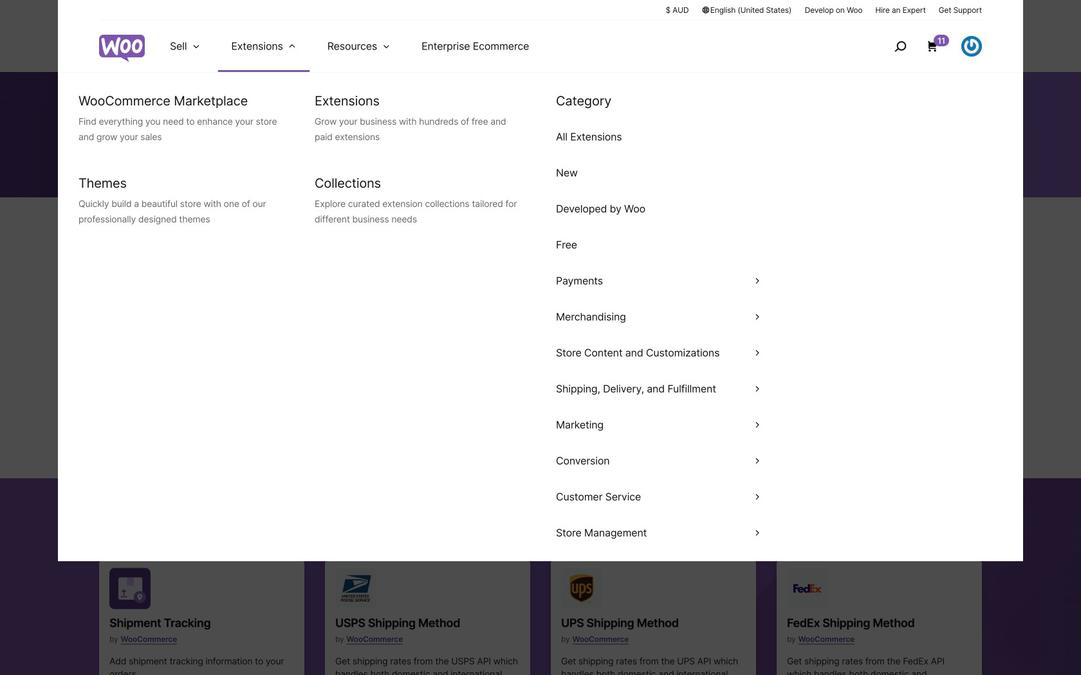 Task type: vqa. For each thing, say whether or not it's contained in the screenshot.
Open account menu icon
yes



Task type: describe. For each thing, give the bounding box(es) containing it.
service navigation menu element
[[867, 25, 982, 67]]



Task type: locate. For each thing, give the bounding box(es) containing it.
search image
[[890, 36, 911, 57]]

open account menu image
[[962, 36, 982, 57]]



